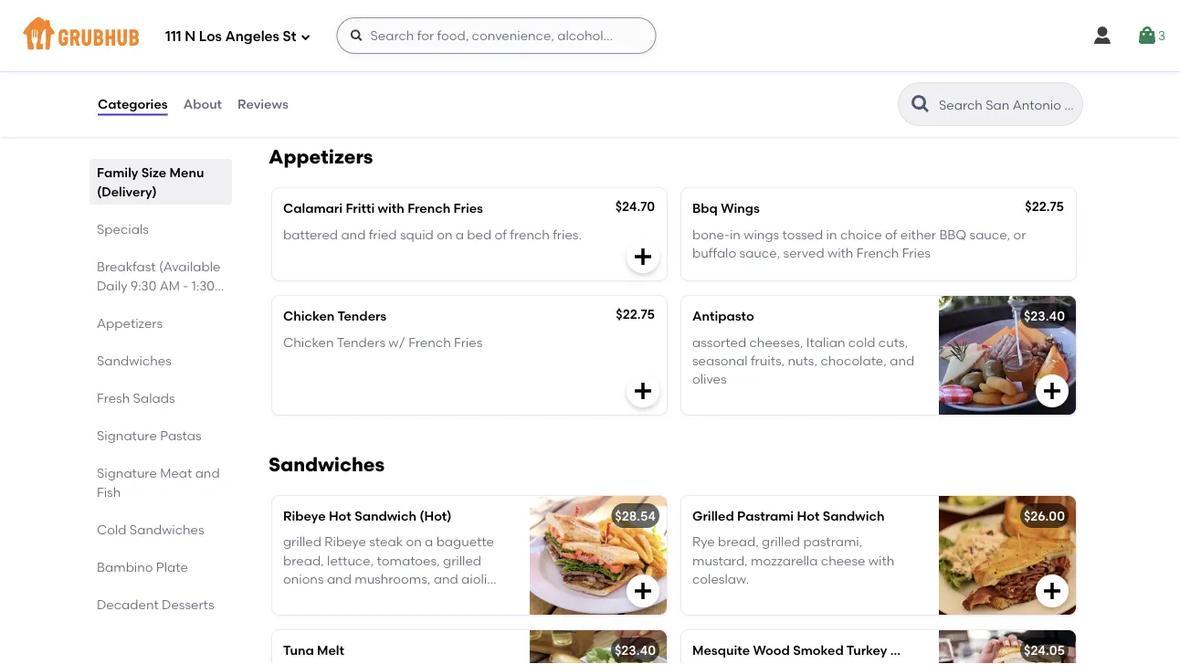 Task type: locate. For each thing, give the bounding box(es) containing it.
0 horizontal spatial french
[[412, 590, 451, 606]]

$23.40 left mesquite
[[615, 643, 656, 658]]

signature meat and fish
[[97, 465, 220, 500]]

decadent desserts
[[97, 597, 214, 612]]

french up 'st'
[[283, 1, 326, 16]]

svg image
[[1092, 25, 1114, 47], [350, 28, 364, 43], [300, 32, 311, 42], [632, 246, 654, 268], [632, 380, 654, 402], [1042, 380, 1064, 402], [632, 580, 654, 602], [1042, 580, 1064, 602]]

sandwich
[[355, 508, 417, 524], [823, 508, 885, 524], [891, 643, 953, 658]]

1 horizontal spatial sandwich
[[823, 508, 885, 524]]

with down the choice
[[828, 245, 854, 261]]

2 of from the left
[[885, 227, 898, 242]]

dressing
[[283, 590, 335, 606]]

toast for french toast plate
[[329, 1, 363, 16]]

french toast plate
[[283, 1, 399, 16]]

sandwich up 'pastrami,'
[[823, 508, 885, 524]]

tenders for chicken tenders
[[338, 308, 387, 324]]

sandwich up the steak
[[355, 508, 417, 524]]

sandwiches inside sandwiches tab
[[97, 353, 172, 368]]

and down the fritti
[[341, 227, 366, 242]]

$24.65
[[616, 1, 656, 16]]

smoked
[[793, 643, 844, 658]]

of
[[495, 227, 507, 242], [885, 227, 898, 242]]

2 vertical spatial fries
[[454, 334, 483, 350]]

0 vertical spatial on
[[437, 227, 453, 242]]

with down the mushrooms,
[[383, 590, 409, 606]]

signature down "fresh salads"
[[97, 428, 157, 443]]

0 vertical spatial $22.75
[[1026, 199, 1065, 214]]

2 in from the left
[[827, 227, 838, 242]]

1 horizontal spatial fries.
[[553, 227, 582, 242]]

1 vertical spatial tenders
[[337, 334, 386, 350]]

wings
[[744, 227, 780, 242]]

bread, up mustard, on the bottom right
[[718, 534, 759, 550]]

seasonal
[[693, 353, 748, 368]]

2 hot from the left
[[797, 508, 820, 524]]

sauce, left or
[[970, 227, 1011, 242]]

2 horizontal spatial grilled
[[762, 534, 801, 550]]

2 signature from the top
[[97, 465, 157, 481]]

hot up 'pastrami,'
[[797, 508, 820, 524]]

appetizers down pm) on the left top of page
[[97, 315, 163, 331]]

1 vertical spatial signature
[[97, 465, 157, 481]]

on
[[437, 227, 453, 242], [406, 534, 422, 550]]

on up "tomatoes,"
[[406, 534, 422, 550]]

of right bed
[[495, 227, 507, 242]]

about
[[183, 96, 222, 112]]

french
[[283, 1, 326, 16], [283, 26, 326, 42], [408, 201, 451, 216], [857, 245, 899, 261], [409, 334, 451, 350]]

main navigation navigation
[[0, 0, 1181, 71]]

and left aioli
[[434, 571, 458, 587]]

decadent
[[97, 597, 159, 612]]

with up eggs
[[446, 26, 472, 42]]

toast
[[329, 1, 363, 16], [329, 26, 362, 42]]

0 horizontal spatial in
[[730, 227, 741, 242]]

-
[[183, 278, 189, 293]]

and down the served
[[405, 45, 429, 60]]

0 vertical spatial chicken
[[283, 308, 335, 324]]

signature inside "signature meat and fish"
[[97, 465, 157, 481]]

sandwiches tab
[[97, 351, 225, 370]]

plate inside tab
[[156, 559, 188, 575]]

signature up fish
[[97, 465, 157, 481]]

sandwiches up "fresh salads"
[[97, 353, 172, 368]]

on right squid
[[437, 227, 453, 242]]

a down (hot)
[[425, 534, 433, 550]]

sandwiches up bambino plate tab
[[130, 522, 204, 537]]

chicken down chicken tenders
[[283, 334, 334, 350]]

with right cheese
[[869, 553, 895, 568]]

either
[[901, 227, 937, 242]]

1 vertical spatial plate
[[365, 26, 397, 42]]

in right tossed on the right top
[[827, 227, 838, 242]]

ribeye hot sandwich (hot) image
[[530, 496, 667, 615]]

tenders left w/
[[337, 334, 386, 350]]

1 horizontal spatial svg image
[[1042, 72, 1064, 94]]

1 horizontal spatial appetizers
[[269, 145, 373, 169]]

ribeye up onions
[[283, 508, 326, 524]]

olives
[[693, 371, 727, 387]]

served down lettuce,
[[338, 590, 380, 606]]

1 vertical spatial $23.40
[[615, 643, 656, 658]]

0 horizontal spatial fries.
[[455, 590, 483, 606]]

with inside 'french toast plate  served with sausage, potatoes, and eggs'
[[446, 26, 472, 42]]

1 vertical spatial sauce,
[[740, 245, 781, 261]]

plate inside 'french toast plate  served with sausage, potatoes, and eggs'
[[365, 26, 397, 42]]

ribeye up lettuce,
[[325, 534, 366, 550]]

plate down 'cold sandwiches' tab
[[156, 559, 188, 575]]

0 horizontal spatial on
[[406, 534, 422, 550]]

$22.75
[[1026, 199, 1065, 214], [616, 307, 655, 322]]

bread, inside the grilled ribeye steak on a baguette bread, lettuce, tomatoes, grilled onions and mushrooms, and aioli dressing served with french fries.
[[283, 553, 324, 568]]

0 horizontal spatial bread,
[[283, 553, 324, 568]]

chocolate,
[[821, 353, 887, 368]]

0 vertical spatial french
[[510, 227, 550, 242]]

1 vertical spatial appetizers
[[97, 315, 163, 331]]

hot
[[329, 508, 352, 524], [797, 508, 820, 524]]

appetizers
[[269, 145, 373, 169], [97, 315, 163, 331]]

plate up potatoes,
[[365, 26, 397, 42]]

french down the choice
[[857, 245, 899, 261]]

bread, up onions
[[283, 553, 324, 568]]

bambino plate tab
[[97, 557, 225, 577]]

antipasto image
[[939, 296, 1076, 415]]

mushrooms,
[[355, 571, 431, 587]]

baguette
[[436, 534, 494, 550]]

2 chicken from the top
[[283, 334, 334, 350]]

Search for food, convenience, alcohol... search field
[[337, 17, 657, 54]]

1 horizontal spatial bread,
[[718, 534, 759, 550]]

1 horizontal spatial $22.75
[[1026, 199, 1065, 214]]

on inside the grilled ribeye steak on a baguette bread, lettuce, tomatoes, grilled onions and mushrooms, and aioli dressing served with french fries.
[[406, 534, 422, 550]]

french inside bone-in wings tossed in choice of either bbq sauce, or buffalo sauce, served with french fries
[[857, 245, 899, 261]]

w/
[[389, 334, 406, 350]]

0 horizontal spatial $22.75
[[616, 307, 655, 322]]

1 vertical spatial ribeye
[[325, 534, 366, 550]]

2 vertical spatial sandwiches
[[130, 522, 204, 537]]

french inside 'french toast plate  served with sausage, potatoes, and eggs'
[[283, 26, 326, 42]]

about button
[[182, 71, 223, 137]]

1 horizontal spatial $23.40
[[1024, 308, 1065, 324]]

family size menu (delivery) tab
[[97, 163, 225, 201]]

$23.40 for antipasto image
[[1024, 308, 1065, 324]]

french up the 'sausage,'
[[283, 26, 326, 42]]

plate up 'french toast plate  served with sausage, potatoes, and eggs'
[[366, 1, 399, 16]]

1 vertical spatial french
[[412, 590, 451, 606]]

categories
[[98, 96, 168, 112]]

of left either
[[885, 227, 898, 242]]

0 horizontal spatial $23.40
[[615, 643, 656, 658]]

mesquite wood smoked turkey sandwich image
[[939, 630, 1076, 664]]

sauce,
[[970, 227, 1011, 242], [740, 245, 781, 261]]

1 vertical spatial $22.75
[[616, 307, 655, 322]]

in
[[730, 227, 741, 242], [827, 227, 838, 242]]

chicken
[[283, 308, 335, 324], [283, 334, 334, 350]]

1 vertical spatial bread,
[[283, 553, 324, 568]]

0 horizontal spatial hot
[[329, 508, 352, 524]]

1 horizontal spatial of
[[885, 227, 898, 242]]

bread, inside rye bread, grilled pastrami, mustard, mozzarella cheese with coleslaw.
[[718, 534, 759, 550]]

toast down french toast plate at the left top
[[329, 26, 362, 42]]

Search San Antonio Winery Los Angeles search field
[[938, 96, 1077, 113]]

sauce, down wings
[[740, 245, 781, 261]]

$23.40
[[1024, 308, 1065, 324], [615, 643, 656, 658]]

$22.75 left 'antipasto'
[[616, 307, 655, 322]]

chicken up chicken tenders w/ french fries
[[283, 308, 335, 324]]

hot up lettuce,
[[329, 508, 352, 524]]

0 horizontal spatial sauce,
[[740, 245, 781, 261]]

pastas
[[160, 428, 202, 443]]

1 horizontal spatial sauce,
[[970, 227, 1011, 242]]

signature pastas
[[97, 428, 202, 443]]

assorted
[[693, 334, 747, 350]]

assorted cheeses, italian cold cuts, seasonal fruits, nuts, chocolate, and olives
[[693, 334, 915, 387]]

and
[[405, 45, 429, 60], [341, 227, 366, 242], [890, 353, 915, 368], [195, 465, 220, 481], [327, 571, 352, 587], [434, 571, 458, 587]]

0 horizontal spatial of
[[495, 227, 507, 242]]

appetizers up calamari at the left of page
[[269, 145, 373, 169]]

1 vertical spatial on
[[406, 534, 422, 550]]

cheeses,
[[750, 334, 804, 350]]

served down tossed on the right top
[[784, 245, 825, 261]]

1 vertical spatial fries.
[[455, 590, 483, 606]]

0 horizontal spatial served
[[338, 590, 380, 606]]

1 horizontal spatial in
[[827, 227, 838, 242]]

buffalo
[[693, 245, 737, 261]]

sandwich right turkey
[[891, 643, 953, 658]]

1 vertical spatial fries
[[903, 245, 931, 261]]

1 vertical spatial a
[[425, 534, 433, 550]]

0 horizontal spatial appetizers
[[97, 315, 163, 331]]

decadent desserts tab
[[97, 595, 225, 614]]

bbq
[[693, 201, 718, 216]]

appetizers inside breakfast (available daily 9:30 am - 1:30 pm) appetizers
[[97, 315, 163, 331]]

$22.75 up or
[[1026, 199, 1065, 214]]

sandwiches up ribeye hot sandwich (hot)
[[269, 453, 385, 477]]

0 vertical spatial toast
[[329, 1, 363, 16]]

0 vertical spatial bread,
[[718, 534, 759, 550]]

ribeye inside the grilled ribeye steak on a baguette bread, lettuce, tomatoes, grilled onions and mushrooms, and aioli dressing served with french fries.
[[325, 534, 366, 550]]

plate for french toast plate
[[366, 1, 399, 16]]

potatoes,
[[342, 45, 402, 60]]

1 signature from the top
[[97, 428, 157, 443]]

fries. down aioli
[[455, 590, 483, 606]]

1 horizontal spatial hot
[[797, 508, 820, 524]]

1 vertical spatial chicken
[[283, 334, 334, 350]]

2 vertical spatial plate
[[156, 559, 188, 575]]

or
[[1014, 227, 1027, 242]]

antipasto
[[693, 308, 755, 324]]

signature pastas tab
[[97, 426, 225, 445]]

toast for french toast plate  served with sausage, potatoes, and eggs
[[329, 26, 362, 42]]

a left bed
[[456, 227, 464, 242]]

0 vertical spatial served
[[784, 245, 825, 261]]

0 vertical spatial $23.40
[[1024, 308, 1065, 324]]

0 vertical spatial fries.
[[553, 227, 582, 242]]

french right bed
[[510, 227, 550, 242]]

0 horizontal spatial a
[[425, 534, 433, 550]]

calamari
[[283, 201, 343, 216]]

0 horizontal spatial sandwich
[[355, 508, 417, 524]]

1 vertical spatial served
[[338, 590, 380, 606]]

toast inside 'french toast plate  served with sausage, potatoes, and eggs'
[[329, 26, 362, 42]]

salads
[[133, 390, 175, 406]]

1 horizontal spatial served
[[784, 245, 825, 261]]

grilled
[[283, 534, 322, 550], [762, 534, 801, 550], [443, 553, 482, 568]]

0 vertical spatial plate
[[366, 1, 399, 16]]

grilled up onions
[[283, 534, 322, 550]]

fries inside bone-in wings tossed in choice of either bbq sauce, or buffalo sauce, served with french fries
[[903, 245, 931, 261]]

signature for signature pastas
[[97, 428, 157, 443]]

tuna
[[283, 643, 314, 658]]

chicken tenders
[[283, 308, 387, 324]]

fresh salads tab
[[97, 388, 225, 408]]

french inside the grilled ribeye steak on a baguette bread, lettuce, tomatoes, grilled onions and mushrooms, and aioli dressing served with french fries.
[[412, 590, 451, 606]]

nuts,
[[788, 353, 818, 368]]

0 vertical spatial appetizers
[[269, 145, 373, 169]]

cold
[[97, 522, 127, 537]]

grilled down baguette on the bottom of page
[[443, 553, 482, 568]]

with up fried
[[378, 201, 405, 216]]

fries up bed
[[454, 201, 483, 216]]

cold
[[849, 334, 876, 350]]

fries right w/
[[454, 334, 483, 350]]

in left wings
[[730, 227, 741, 242]]

family size menu (delivery)
[[97, 164, 204, 199]]

tomatoes,
[[377, 553, 440, 568]]

1 chicken from the top
[[283, 308, 335, 324]]

chicken for chicken tenders
[[283, 308, 335, 324]]

tenders up chicken tenders w/ french fries
[[338, 308, 387, 324]]

breakfast (available daily 9:30 am - 1:30 pm) tab
[[97, 257, 225, 313]]

breakfast (available daily 9:30 am - 1:30 pm) appetizers
[[97, 259, 221, 331]]

with
[[446, 26, 472, 42], [378, 201, 405, 216], [828, 245, 854, 261], [869, 553, 895, 568], [383, 590, 409, 606]]

daily
[[97, 278, 128, 293]]

2 horizontal spatial sandwich
[[891, 643, 953, 658]]

and down cuts,
[[890, 353, 915, 368]]

grilled inside rye bread, grilled pastrami, mustard, mozzarella cheese with coleslaw.
[[762, 534, 801, 550]]

french down the mushrooms,
[[412, 590, 451, 606]]

svg image
[[1137, 25, 1159, 47], [632, 72, 654, 94], [1042, 72, 1064, 94]]

tuna melt image
[[530, 630, 667, 664]]

0 vertical spatial sandwiches
[[97, 353, 172, 368]]

0 vertical spatial signature
[[97, 428, 157, 443]]

toast up 'french toast plate  served with sausage, potatoes, and eggs'
[[329, 1, 363, 16]]

1 horizontal spatial on
[[437, 227, 453, 242]]

1 horizontal spatial a
[[456, 227, 464, 242]]

fries down either
[[903, 245, 931, 261]]

and right the meat
[[195, 465, 220, 481]]

0 vertical spatial fries
[[454, 201, 483, 216]]

1 vertical spatial toast
[[329, 26, 362, 42]]

2 horizontal spatial svg image
[[1137, 25, 1159, 47]]

meat
[[160, 465, 192, 481]]

bread,
[[718, 534, 759, 550], [283, 553, 324, 568]]

0 vertical spatial tenders
[[338, 308, 387, 324]]

mesquite wood smoked turkey sandwich
[[693, 643, 953, 658]]

fries. right bed
[[553, 227, 582, 242]]

1 in from the left
[[730, 227, 741, 242]]

111 n los angeles st
[[165, 28, 297, 45]]

$23.40 down or
[[1024, 308, 1065, 324]]

grilled up "mozzarella"
[[762, 534, 801, 550]]



Task type: describe. For each thing, give the bounding box(es) containing it.
bbq
[[940, 227, 967, 242]]

grilled pastrami hot sandwich
[[693, 508, 885, 524]]

st
[[283, 28, 297, 45]]

french toast plate image
[[530, 0, 667, 107]]

$26.00
[[1024, 508, 1065, 524]]

tossed
[[783, 227, 824, 242]]

with inside rye bread, grilled pastrami, mustard, mozzarella cheese with coleslaw.
[[869, 553, 895, 568]]

specials
[[97, 221, 149, 237]]

italian
[[807, 334, 846, 350]]

steak
[[369, 534, 403, 550]]

cuts,
[[879, 334, 908, 350]]

bone-in wings tossed in choice of either bbq sauce, or buffalo sauce, served with french fries
[[693, 227, 1027, 261]]

specials tab
[[97, 219, 225, 239]]

0 vertical spatial sauce,
[[970, 227, 1011, 242]]

with inside bone-in wings tossed in choice of either bbq sauce, or buffalo sauce, served with french fries
[[828, 245, 854, 261]]

1 hot from the left
[[329, 508, 352, 524]]

bambino plate
[[97, 559, 188, 575]]

french up battered and fried squid on a bed of french fries.
[[408, 201, 451, 216]]

calamari fritti with french fries
[[283, 201, 483, 216]]

$23.40 for tuna melt image
[[615, 643, 656, 658]]

choice
[[841, 227, 882, 242]]

eggs
[[432, 45, 463, 60]]

turkey
[[847, 643, 888, 658]]

with inside the grilled ribeye steak on a baguette bread, lettuce, tomatoes, grilled onions and mushrooms, and aioli dressing served with french fries.
[[383, 590, 409, 606]]

bone-
[[693, 227, 730, 242]]

tenders for chicken tenders w/ french fries
[[337, 334, 386, 350]]

mustard,
[[693, 553, 748, 568]]

plate for french toast plate  served with sausage, potatoes, and eggs
[[365, 26, 397, 42]]

1 horizontal spatial grilled
[[443, 553, 482, 568]]

cold sandwiches tab
[[97, 520, 225, 539]]

and inside "signature meat and fish"
[[195, 465, 220, 481]]

fritti
[[346, 201, 375, 216]]

served inside the grilled ribeye steak on a baguette bread, lettuce, tomatoes, grilled onions and mushrooms, and aioli dressing served with french fries.
[[338, 590, 380, 606]]

$22.75 for chicken tenders w/ french fries
[[616, 307, 655, 322]]

family
[[97, 164, 138, 180]]

1 of from the left
[[495, 227, 507, 242]]

melt
[[317, 643, 345, 658]]

chicken for chicken tenders w/ french fries
[[283, 334, 334, 350]]

svg image inside 3 button
[[1137, 25, 1159, 47]]

$22.75 for bone-in wings tossed in choice of either bbq sauce, or buffalo sauce, served with french fries
[[1026, 199, 1065, 214]]

ribeye hot sandwich (hot)
[[283, 508, 452, 524]]

pastrami,
[[804, 534, 863, 550]]

of inside bone-in wings tossed in choice of either bbq sauce, or buffalo sauce, served with french fries
[[885, 227, 898, 242]]

bbq wings
[[693, 201, 760, 216]]

fries. inside the grilled ribeye steak on a baguette bread, lettuce, tomatoes, grilled onions and mushrooms, and aioli dressing served with french fries.
[[455, 590, 483, 606]]

desserts
[[162, 597, 214, 612]]

grilled pastrami hot sandwich image
[[939, 496, 1076, 615]]

1:30
[[192, 278, 215, 293]]

fruits,
[[751, 353, 785, 368]]

rye bread, grilled pastrami, mustard, mozzarella cheese with coleslaw.
[[693, 534, 895, 587]]

sausage,
[[283, 45, 339, 60]]

signature meat and fish tab
[[97, 463, 225, 502]]

tuna melt
[[283, 643, 345, 658]]

$28.54
[[615, 508, 656, 524]]

sandwiches inside 'cold sandwiches' tab
[[130, 522, 204, 537]]

$24.05
[[1024, 643, 1065, 658]]

0 horizontal spatial svg image
[[632, 72, 654, 94]]

bambino
[[97, 559, 153, 575]]

grilled
[[693, 508, 734, 524]]

a inside the grilled ribeye steak on a baguette bread, lettuce, tomatoes, grilled onions and mushrooms, and aioli dressing served with french fries.
[[425, 534, 433, 550]]

bed
[[467, 227, 492, 242]]

aioli
[[462, 571, 487, 587]]

fresh salads
[[97, 390, 175, 406]]

angeles
[[225, 28, 280, 45]]

fries for chicken tenders w/ french fries
[[454, 334, 483, 350]]

pm)
[[97, 297, 121, 313]]

(available
[[159, 259, 221, 274]]

chicken tenders w/ french fries
[[283, 334, 483, 350]]

served
[[400, 26, 443, 42]]

reviews button
[[237, 71, 289, 137]]

fried
[[369, 227, 397, 242]]

0 horizontal spatial grilled
[[283, 534, 322, 550]]

cheese
[[821, 553, 866, 568]]

0 vertical spatial ribeye
[[283, 508, 326, 524]]

fish
[[97, 484, 121, 500]]

mesquite
[[693, 643, 750, 658]]

3 button
[[1137, 19, 1166, 52]]

am
[[160, 278, 180, 293]]

fresh
[[97, 390, 130, 406]]

mozzarella
[[751, 553, 818, 568]]

french right w/
[[409, 334, 451, 350]]

$24.70
[[616, 199, 655, 214]]

(hot)
[[420, 508, 452, 524]]

1 vertical spatial sandwiches
[[269, 453, 385, 477]]

served inside bone-in wings tossed in choice of either bbq sauce, or buffalo sauce, served with french fries
[[784, 245, 825, 261]]

and down lettuce,
[[327, 571, 352, 587]]

fries for calamari fritti with french fries
[[454, 201, 483, 216]]

3
[[1159, 28, 1166, 43]]

appetizers tab
[[97, 313, 225, 333]]

battered and fried squid on a bed of french fries.
[[283, 227, 582, 242]]

111
[[165, 28, 182, 45]]

onions
[[283, 571, 324, 587]]

0 vertical spatial a
[[456, 227, 464, 242]]

pastrami
[[737, 508, 794, 524]]

breakfast
[[97, 259, 156, 274]]

battered
[[283, 227, 338, 242]]

and inside assorted cheeses, italian cold cuts, seasonal fruits, nuts, chocolate, and olives
[[890, 353, 915, 368]]

menu
[[170, 164, 204, 180]]

wood
[[753, 643, 790, 658]]

n
[[185, 28, 196, 45]]

rye
[[693, 534, 715, 550]]

1 horizontal spatial french
[[510, 227, 550, 242]]

reviews
[[238, 96, 289, 112]]

search icon image
[[910, 93, 932, 115]]

cold sandwiches
[[97, 522, 204, 537]]

and inside 'french toast plate  served with sausage, potatoes, and eggs'
[[405, 45, 429, 60]]

los
[[199, 28, 222, 45]]

9:30
[[131, 278, 157, 293]]

wings
[[721, 201, 760, 216]]

categories button
[[97, 71, 169, 137]]

grilled ribeye steak on a baguette bread, lettuce, tomatoes, grilled onions and mushrooms, and aioli dressing served with french fries.
[[283, 534, 494, 606]]

size
[[141, 164, 167, 180]]

signature for signature meat and fish
[[97, 465, 157, 481]]



Task type: vqa. For each thing, say whether or not it's contained in the screenshot.
RICE inside Items Added tooltip
no



